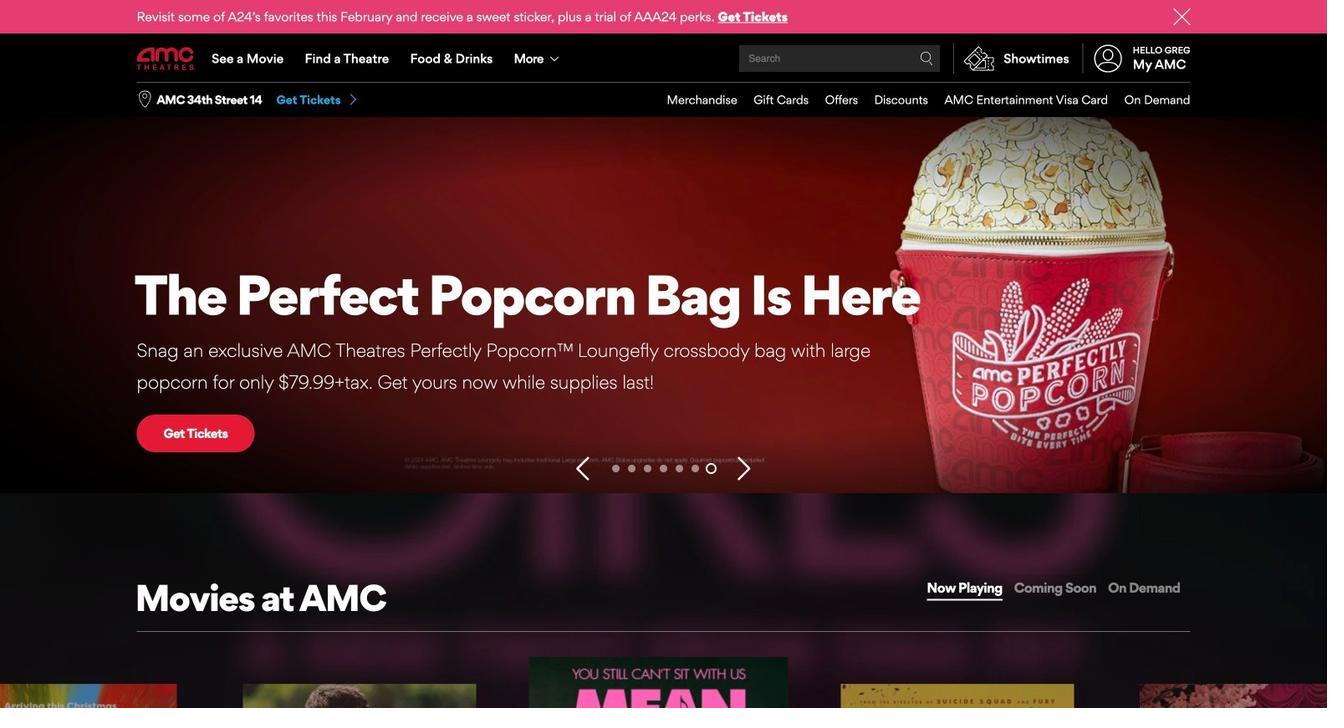 Task type: locate. For each thing, give the bounding box(es) containing it.
1 menu item from the left
[[651, 83, 738, 117]]

movie poster for mean girls image
[[529, 657, 788, 709]]

amc logo image
[[137, 47, 195, 70], [137, 47, 195, 70]]

6 menu item from the left
[[1108, 83, 1191, 117]]

0 vertical spatial menu
[[137, 35, 1191, 82]]

menu
[[137, 35, 1191, 82], [651, 83, 1191, 117]]

dialog
[[0, 0, 1328, 709]]

movie poster for anyone but you image
[[243, 684, 476, 709]]

showtimes image
[[955, 43, 1004, 74]]

5 menu item from the left
[[929, 83, 1108, 117]]

user profile image
[[1085, 45, 1132, 72]]

1 vertical spatial menu
[[651, 83, 1191, 117]]

movie poster for the beekeeper image
[[841, 684, 1075, 709]]

submit search icon image
[[920, 52, 934, 65]]

menu item
[[651, 83, 738, 117], [738, 83, 809, 117], [809, 83, 858, 117], [858, 83, 929, 117], [929, 83, 1108, 117], [1108, 83, 1191, 117]]

4 menu item from the left
[[858, 83, 929, 117]]

movie poster for migration image
[[0, 684, 177, 709]]

go to my account page element
[[1083, 35, 1191, 82]]

3 menu item from the left
[[809, 83, 858, 117]]



Task type: describe. For each thing, give the bounding box(es) containing it.
2 menu item from the left
[[738, 83, 809, 117]]

search the AMC website text field
[[746, 52, 920, 65]]

movie poster for wonka image
[[1140, 684, 1328, 709]]

amc theatres perfectly popcorn™ loungefly crossbody bag image
[[0, 117, 1328, 493]]



Task type: vqa. For each thing, say whether or not it's contained in the screenshot.
CLOSE element
no



